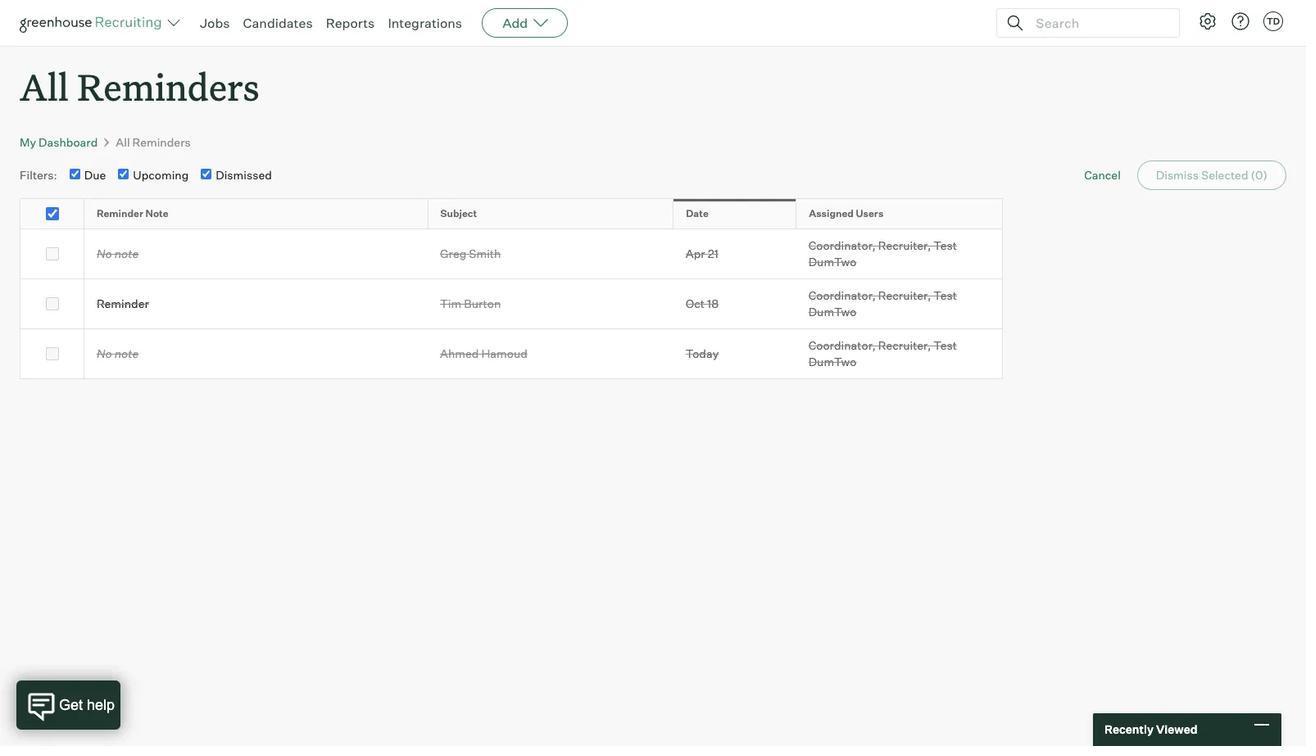 Task type: vqa. For each thing, say whether or not it's contained in the screenshot.
all
yes



Task type: describe. For each thing, give the bounding box(es) containing it.
test for 21
[[934, 238, 957, 252]]

3 test from the top
[[934, 338, 957, 352]]

0 vertical spatial all
[[20, 62, 69, 111]]

add
[[502, 15, 528, 31]]

recruiter, for 21
[[878, 238, 931, 252]]

date
[[686, 207, 709, 220]]

apr
[[686, 246, 705, 260]]

assigned users
[[809, 207, 884, 220]]

1 vertical spatial all reminders
[[116, 135, 191, 149]]

jobs
[[200, 15, 230, 31]]

cancel link
[[1084, 168, 1121, 182]]

integrations link
[[388, 15, 462, 31]]

hamoud
[[481, 347, 528, 360]]

greenhouse recruiting image
[[20, 13, 167, 33]]

dismissed
[[216, 168, 272, 182]]

18
[[707, 296, 719, 310]]

note for greg smith
[[114, 246, 139, 260]]

due
[[84, 168, 106, 182]]

apr 21
[[686, 246, 719, 260]]

reminder for reminder note
[[97, 207, 143, 220]]

upcoming
[[133, 168, 189, 182]]

tim burton
[[440, 297, 501, 311]]

add button
[[482, 8, 568, 38]]

0 vertical spatial all reminders
[[20, 62, 259, 111]]

filters:
[[20, 168, 57, 182]]

recently viewed
[[1105, 723, 1198, 737]]

1 vertical spatial all
[[116, 135, 130, 149]]

Dismissed checkbox
[[201, 169, 212, 179]]

Due checkbox
[[69, 169, 80, 179]]

0 vertical spatial reminders
[[77, 62, 259, 111]]

oct 18
[[686, 296, 719, 310]]

users
[[856, 207, 884, 220]]

ahmed
[[440, 347, 479, 360]]

td button
[[1264, 11, 1283, 31]]

coordinator, recruiter, test dumtwo for 21
[[809, 238, 957, 269]]

no note for greg
[[97, 246, 139, 260]]

recently
[[1105, 723, 1154, 737]]

dashboard
[[39, 135, 98, 149]]

my dashboard
[[20, 135, 98, 149]]

integrations
[[388, 15, 462, 31]]

configure image
[[1198, 11, 1218, 31]]

greg
[[440, 247, 466, 261]]

dumtwo for 21
[[809, 255, 857, 269]]

3 coordinator, recruiter, test dumtwo from the top
[[809, 338, 957, 368]]

smith
[[469, 247, 501, 261]]

reports
[[326, 15, 375, 31]]

test for 18
[[934, 288, 957, 302]]

my dashboard link
[[20, 135, 98, 149]]



Task type: locate. For each thing, give the bounding box(es) containing it.
cancel
[[1084, 168, 1121, 182]]

note for ahmed hamoud
[[114, 346, 139, 360]]

no note for ahmed
[[97, 346, 139, 360]]

coordinator, for 21
[[809, 238, 876, 252]]

1 vertical spatial recruiter,
[[878, 288, 931, 302]]

no for ahmed
[[97, 346, 112, 360]]

tim burton link
[[440, 297, 501, 311]]

oct
[[686, 296, 705, 310]]

all reminders
[[20, 62, 259, 111], [116, 135, 191, 149]]

my
[[20, 135, 36, 149]]

2 vertical spatial coordinator, recruiter, test dumtwo
[[809, 338, 957, 368]]

1 horizontal spatial all
[[116, 135, 130, 149]]

0 vertical spatial reminder
[[97, 207, 143, 220]]

1 vertical spatial test
[[934, 288, 957, 302]]

Search text field
[[1032, 11, 1164, 35]]

0 vertical spatial dumtwo
[[809, 255, 857, 269]]

1 coordinator, from the top
[[809, 238, 876, 252]]

note
[[114, 246, 139, 260], [114, 346, 139, 360]]

0 vertical spatial note
[[114, 246, 139, 260]]

reminder
[[97, 207, 143, 220], [97, 296, 149, 310]]

0 horizontal spatial all
[[20, 62, 69, 111]]

1 coordinator, recruiter, test dumtwo from the top
[[809, 238, 957, 269]]

1 vertical spatial no note
[[97, 346, 139, 360]]

reminders up all reminders 'link'
[[77, 62, 259, 111]]

test
[[934, 238, 957, 252], [934, 288, 957, 302], [934, 338, 957, 352]]

ahmed hamoud
[[440, 347, 528, 360]]

1 reminder from the top
[[97, 207, 143, 220]]

no for greg
[[97, 246, 112, 260]]

all reminders up all reminders 'link'
[[20, 62, 259, 111]]

1 recruiter, from the top
[[878, 238, 931, 252]]

3 recruiter, from the top
[[878, 338, 931, 352]]

reports link
[[326, 15, 375, 31]]

all up my dashboard
[[20, 62, 69, 111]]

2 vertical spatial coordinator,
[[809, 338, 876, 352]]

1 vertical spatial no
[[97, 346, 112, 360]]

viewed
[[1156, 723, 1198, 737]]

2 reminder from the top
[[97, 296, 149, 310]]

subject
[[440, 207, 477, 220]]

2 note from the top
[[114, 346, 139, 360]]

coordinator, recruiter, test dumtwo for 18
[[809, 288, 957, 318]]

2 vertical spatial dumtwo
[[809, 355, 857, 368]]

2 no from the top
[[97, 346, 112, 360]]

assigned
[[809, 207, 854, 220]]

all up upcoming option
[[116, 135, 130, 149]]

2 coordinator, from the top
[[809, 288, 876, 302]]

greg smith link
[[440, 247, 501, 261]]

1 vertical spatial coordinator, recruiter, test dumtwo
[[809, 288, 957, 318]]

2 recruiter, from the top
[[878, 288, 931, 302]]

burton
[[464, 297, 501, 311]]

2 no note from the top
[[97, 346, 139, 360]]

ahmed hamoud link
[[440, 347, 528, 360]]

recruiter,
[[878, 238, 931, 252], [878, 288, 931, 302], [878, 338, 931, 352]]

all reminders up the upcoming
[[116, 135, 191, 149]]

2 vertical spatial test
[[934, 338, 957, 352]]

reminders
[[77, 62, 259, 111], [132, 135, 191, 149]]

1 vertical spatial reminder
[[97, 296, 149, 310]]

no note
[[97, 246, 139, 260], [97, 346, 139, 360]]

3 dumtwo from the top
[[809, 355, 857, 368]]

0 vertical spatial recruiter,
[[878, 238, 931, 252]]

1 note from the top
[[114, 246, 139, 260]]

0 vertical spatial test
[[934, 238, 957, 252]]

today
[[686, 346, 719, 360]]

1 dumtwo from the top
[[809, 255, 857, 269]]

reminders up the upcoming
[[132, 135, 191, 149]]

reminder note
[[97, 207, 169, 220]]

1 no from the top
[[97, 246, 112, 260]]

2 dumtwo from the top
[[809, 305, 857, 318]]

1 vertical spatial note
[[114, 346, 139, 360]]

reminder for reminder
[[97, 296, 149, 310]]

0 vertical spatial no
[[97, 246, 112, 260]]

greg smith
[[440, 247, 501, 261]]

0 vertical spatial no note
[[97, 246, 139, 260]]

all
[[20, 62, 69, 111], [116, 135, 130, 149]]

21
[[708, 246, 719, 260]]

0 vertical spatial coordinator,
[[809, 238, 876, 252]]

all reminders link
[[116, 135, 191, 149]]

Upcoming checkbox
[[118, 169, 129, 179]]

recruiter, for 18
[[878, 288, 931, 302]]

0 vertical spatial coordinator, recruiter, test dumtwo
[[809, 238, 957, 269]]

coordinator,
[[809, 238, 876, 252], [809, 288, 876, 302], [809, 338, 876, 352]]

td button
[[1260, 8, 1286, 34]]

1 vertical spatial dumtwo
[[809, 305, 857, 318]]

dumtwo for 18
[[809, 305, 857, 318]]

tim
[[440, 297, 461, 311]]

None checkbox
[[46, 247, 59, 260], [46, 297, 59, 310], [46, 247, 59, 260], [46, 297, 59, 310]]

no
[[97, 246, 112, 260], [97, 346, 112, 360]]

2 test from the top
[[934, 288, 957, 302]]

1 no note from the top
[[97, 246, 139, 260]]

1 vertical spatial reminders
[[132, 135, 191, 149]]

dumtwo
[[809, 255, 857, 269], [809, 305, 857, 318], [809, 355, 857, 368]]

3 coordinator, from the top
[[809, 338, 876, 352]]

1 vertical spatial coordinator,
[[809, 288, 876, 302]]

coordinator, recruiter, test dumtwo
[[809, 238, 957, 269], [809, 288, 957, 318], [809, 338, 957, 368]]

candidates
[[243, 15, 313, 31]]

2 coordinator, recruiter, test dumtwo from the top
[[809, 288, 957, 318]]

td
[[1267, 16, 1280, 27]]

jobs link
[[200, 15, 230, 31]]

2 vertical spatial recruiter,
[[878, 338, 931, 352]]

coordinator, for 18
[[809, 288, 876, 302]]

note
[[145, 207, 169, 220]]

candidates link
[[243, 15, 313, 31]]

None checkbox
[[46, 207, 59, 220], [46, 347, 59, 360], [46, 207, 59, 220], [46, 347, 59, 360]]

1 test from the top
[[934, 238, 957, 252]]



